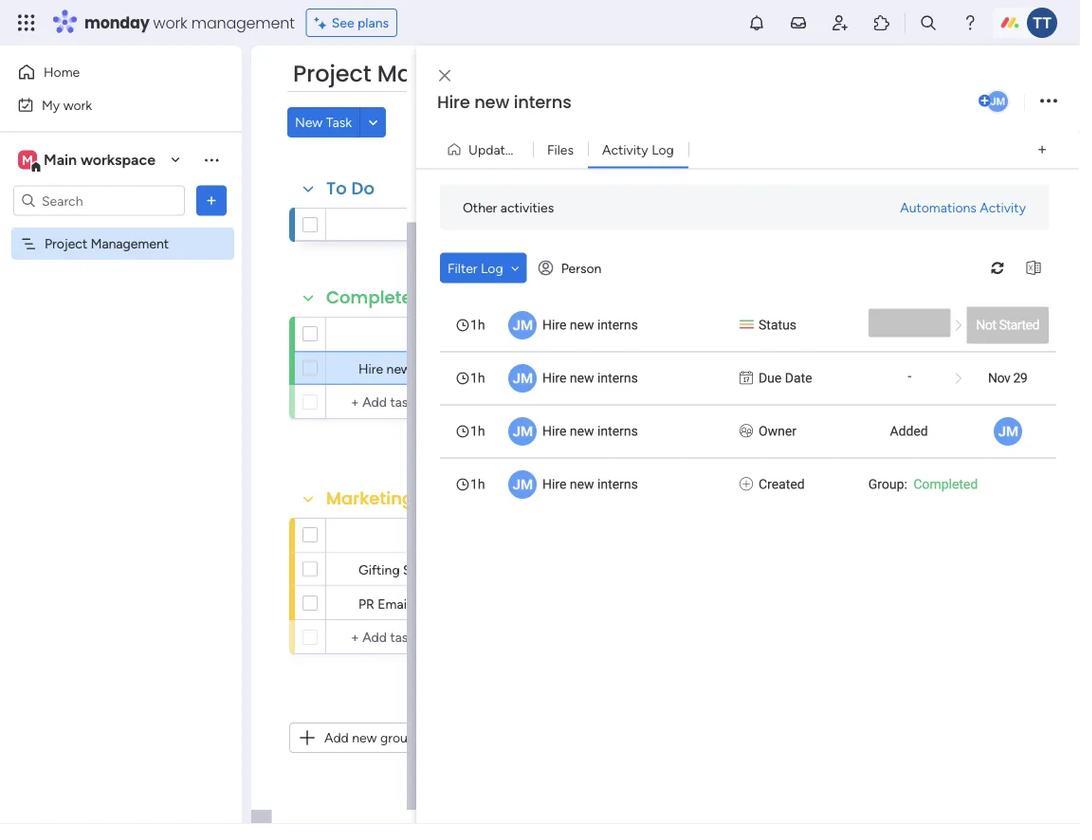 Task type: vqa. For each thing, say whether or not it's contained in the screenshot.
second heading from the top
no



Task type: describe. For each thing, give the bounding box(es) containing it.
my
[[42, 97, 60, 113]]

see plans button
[[306, 9, 398, 37]]

nov 29
[[988, 370, 1028, 386]]

hire new interns for completed
[[543, 477, 638, 492]]

automations activity
[[900, 199, 1026, 215]]

dapulse plus image
[[740, 475, 753, 495]]

hire new interns for due date
[[543, 370, 638, 386]]

activity inside automations activity button
[[980, 199, 1026, 215]]

To Do field
[[322, 176, 380, 201]]

dapulse drag 2 image
[[419, 414, 425, 435]]

hire for status
[[543, 317, 567, 333]]

Search in workspace field
[[40, 190, 158, 212]]

suite
[[403, 562, 434, 578]]

1 horizontal spatial options image
[[1041, 89, 1058, 114]]

hire new interns inside field
[[437, 90, 572, 114]]

marketing
[[326, 487, 414, 511]]

workspace options image
[[202, 150, 221, 169]]

log for activity log
[[652, 141, 674, 157]]

Completed field
[[322, 286, 429, 310]]

management
[[91, 236, 169, 252]]

jeremy miller image
[[986, 89, 1010, 114]]

select product image
[[17, 13, 36, 32]]

completed inside completed field
[[326, 286, 424, 310]]

started
[[999, 317, 1040, 333]]

dapulse addbtn image
[[979, 95, 991, 107]]

team
[[418, 487, 468, 511]]

pr
[[359, 596, 375, 612]]

person
[[561, 260, 602, 276]]

project management
[[45, 236, 169, 252]]

group: completed
[[869, 477, 978, 492]]

monday
[[84, 12, 149, 33]]

interns for owner
[[598, 424, 638, 439]]

add new group
[[324, 730, 416, 746]]

due
[[759, 370, 782, 386]]

my work
[[42, 97, 92, 113]]

files
[[547, 141, 574, 157]]

group
[[380, 730, 416, 746]]

1h for owner
[[471, 424, 485, 439]]

workspace selection element
[[18, 148, 158, 173]]

created
[[759, 477, 805, 492]]

workspace
[[81, 151, 156, 169]]

new task button
[[287, 107, 360, 138]]

filter log
[[448, 260, 503, 276]]

log for filter log
[[481, 260, 503, 276]]

status
[[759, 317, 797, 333]]

activity log
[[602, 141, 674, 157]]

gifting suite
[[359, 562, 434, 578]]

/
[[522, 141, 527, 157]]

hire for owner
[[543, 424, 567, 439]]

terry turtle image
[[1027, 8, 1058, 38]]

close image
[[439, 69, 451, 83]]

1h for due date
[[471, 370, 485, 386]]

activity inside activity log button
[[602, 141, 649, 157]]

see plans
[[332, 15, 389, 31]]

home
[[44, 64, 80, 80]]

angle down image inside filter log button
[[511, 261, 519, 275]]

work for monday
[[153, 12, 187, 33]]

1 vertical spatial options image
[[202, 191, 221, 210]]

hire new interns for owner
[[543, 424, 638, 439]]

my work button
[[11, 90, 204, 120]]

new inside field
[[474, 90, 510, 114]]

search everything image
[[919, 13, 938, 32]]

4 1h from the top
[[471, 477, 485, 492]]

files button
[[533, 134, 588, 165]]

workspace image
[[18, 149, 37, 170]]

date
[[785, 370, 813, 386]]

Marketing Team field
[[322, 487, 473, 511]]

main workspace
[[44, 151, 156, 169]]

new inside button
[[352, 730, 377, 746]]

updates
[[469, 141, 519, 157]]

add new group button
[[289, 723, 424, 753]]

email
[[378, 596, 410, 612]]

inbox image
[[789, 13, 808, 32]]

new
[[295, 114, 323, 130]]

hire for due date
[[543, 370, 567, 386]]

automations activity button
[[893, 192, 1034, 222]]



Task type: locate. For each thing, give the bounding box(es) containing it.
to do
[[326, 176, 375, 201]]

list box
[[440, 298, 1057, 511]]

new
[[474, 90, 510, 114], [570, 317, 594, 333], [387, 360, 412, 377], [570, 370, 594, 386], [570, 424, 594, 439], [570, 477, 594, 492], [352, 730, 377, 746]]

1 horizontal spatial completed
[[914, 477, 978, 492]]

interns for status
[[598, 317, 638, 333]]

work inside button
[[63, 97, 92, 113]]

0 horizontal spatial options image
[[202, 191, 221, 210]]

option
[[0, 227, 242, 231]]

log down hire new interns field
[[652, 141, 674, 157]]

project
[[45, 236, 87, 252]]

not started
[[976, 317, 1040, 333]]

work right monday on the left top of the page
[[153, 12, 187, 33]]

None field
[[288, 58, 537, 90]]

home button
[[11, 57, 204, 87]]

0 vertical spatial angle down image
[[369, 115, 378, 129]]

hire
[[437, 90, 470, 114], [543, 317, 567, 333], [359, 360, 383, 377], [543, 370, 567, 386], [543, 424, 567, 439], [543, 477, 567, 492]]

other activities
[[463, 199, 554, 215]]

add view image
[[1039, 143, 1046, 156]]

do
[[352, 176, 375, 201]]

monday work management
[[84, 12, 295, 33]]

0 vertical spatial options image
[[1041, 89, 1058, 114]]

1h
[[471, 317, 485, 333], [471, 370, 485, 386], [471, 424, 485, 439], [471, 477, 485, 492]]

1 horizontal spatial work
[[153, 12, 187, 33]]

29
[[1014, 370, 1028, 386]]

see
[[332, 15, 354, 31]]

0 horizontal spatial activity
[[602, 141, 649, 157]]

log right filter
[[481, 260, 503, 276]]

0 horizontal spatial angle down image
[[369, 115, 378, 129]]

filter log button
[[440, 253, 527, 283]]

export to excel image
[[1019, 261, 1049, 275]]

to
[[326, 176, 347, 201]]

apps image
[[873, 13, 892, 32]]

1 vertical spatial completed
[[914, 477, 978, 492]]

dapulse date column image
[[740, 369, 753, 388]]

due date
[[759, 370, 813, 386]]

nov
[[988, 370, 1011, 386]]

angle down image right task
[[369, 115, 378, 129]]

m
[[22, 152, 33, 168]]

pr email list
[[359, 596, 430, 612]]

1
[[531, 141, 536, 157]]

gifting
[[359, 562, 400, 578]]

list
[[413, 596, 430, 612]]

work right my
[[63, 97, 92, 113]]

0 vertical spatial work
[[153, 12, 187, 33]]

management
[[191, 12, 295, 33]]

invite members image
[[831, 13, 850, 32]]

activity right files 'button'
[[602, 141, 649, 157]]

0 horizontal spatial work
[[63, 97, 92, 113]]

filter
[[448, 260, 478, 276]]

help image
[[961, 13, 980, 32]]

1 vertical spatial activity
[[980, 199, 1026, 215]]

task
[[326, 114, 352, 130]]

project management list box
[[0, 224, 242, 516]]

automations
[[900, 199, 977, 215]]

0 horizontal spatial log
[[481, 260, 503, 276]]

not
[[976, 317, 997, 333]]

added
[[890, 424, 928, 439]]

hire for completed
[[543, 477, 567, 492]]

interns inside field
[[514, 90, 572, 114]]

1h for status
[[471, 317, 485, 333]]

Hire new interns field
[[433, 90, 975, 115]]

options image up add view image
[[1041, 89, 1058, 114]]

notifications image
[[748, 13, 766, 32]]

activity up refresh image
[[980, 199, 1026, 215]]

interns for due date
[[598, 370, 638, 386]]

1 1h from the top
[[471, 317, 485, 333]]

3 1h from the top
[[471, 424, 485, 439]]

0 vertical spatial completed
[[326, 286, 424, 310]]

activities
[[501, 199, 554, 215]]

other
[[463, 199, 497, 215]]

activity log button
[[588, 134, 688, 165]]

updates / 1 button
[[439, 134, 536, 165]]

marketing team
[[326, 487, 468, 511]]

1 horizontal spatial log
[[652, 141, 674, 157]]

new task
[[295, 114, 352, 130]]

log inside button
[[652, 141, 674, 157]]

plans
[[358, 15, 389, 31]]

activity
[[602, 141, 649, 157], [980, 199, 1026, 215]]

interns for completed
[[598, 477, 638, 492]]

1 horizontal spatial angle down image
[[511, 261, 519, 275]]

work for my
[[63, 97, 92, 113]]

angle down image right the filter log
[[511, 261, 519, 275]]

hire new interns for status
[[543, 317, 638, 333]]

0 vertical spatial activity
[[602, 141, 649, 157]]

research
[[359, 159, 413, 175]]

log inside button
[[481, 260, 503, 276]]

interns
[[514, 90, 572, 114], [598, 317, 638, 333], [415, 360, 456, 377], [598, 370, 638, 386], [598, 424, 638, 439], [598, 477, 638, 492]]

list box containing 1h
[[440, 298, 1057, 511]]

0 vertical spatial log
[[652, 141, 674, 157]]

person button
[[531, 253, 613, 283]]

1 vertical spatial log
[[481, 260, 503, 276]]

1 vertical spatial work
[[63, 97, 92, 113]]

1 vertical spatial angle down image
[[511, 261, 519, 275]]

completed
[[326, 286, 424, 310], [914, 477, 978, 492]]

refresh image
[[983, 261, 1013, 275]]

options image
[[1041, 89, 1058, 114], [202, 191, 221, 210]]

work
[[153, 12, 187, 33], [63, 97, 92, 113]]

hire inside field
[[437, 90, 470, 114]]

owner
[[759, 424, 797, 439]]

v2 multiple person column image
[[740, 422, 753, 442]]

0 horizontal spatial completed
[[326, 286, 424, 310]]

add
[[324, 730, 349, 746]]

1 horizontal spatial activity
[[980, 199, 1026, 215]]

angle down image
[[369, 115, 378, 129], [511, 261, 519, 275]]

log
[[652, 141, 674, 157], [481, 260, 503, 276]]

main
[[44, 151, 77, 169]]

updates / 1
[[469, 141, 536, 157]]

options image down workspace options icon at left top
[[202, 191, 221, 210]]

group:
[[869, 477, 908, 492]]

2 1h from the top
[[471, 370, 485, 386]]

hire new interns
[[437, 90, 572, 114], [543, 317, 638, 333], [359, 360, 456, 377], [543, 370, 638, 386], [543, 424, 638, 439], [543, 477, 638, 492]]



